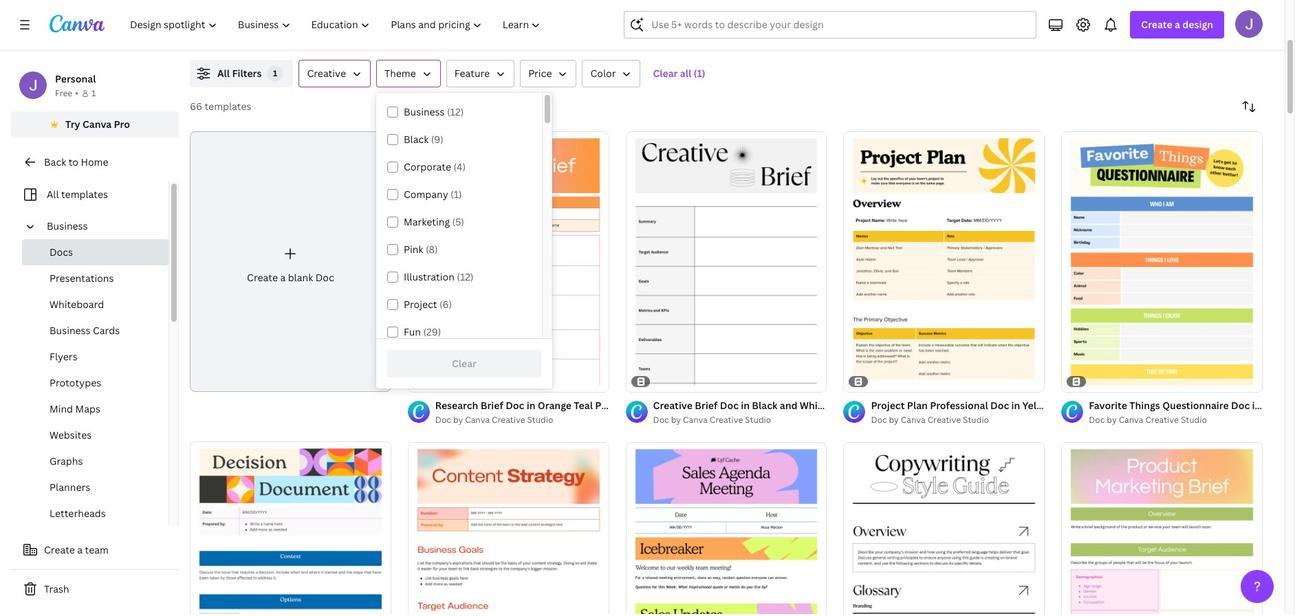 Task type: locate. For each thing, give the bounding box(es) containing it.
create left "blank"
[[247, 271, 278, 285]]

doc by canva creative studio link down and
[[654, 413, 827, 427]]

4 studio from the left
[[1182, 414, 1208, 426]]

a left team
[[77, 544, 83, 557]]

creative
[[307, 67, 346, 80], [654, 399, 693, 412], [492, 414, 525, 426], [710, 414, 743, 426], [928, 414, 962, 426], [1146, 414, 1180, 426]]

1 vertical spatial all
[[47, 188, 59, 201]]

graphs link
[[22, 449, 169, 475]]

pink inside research brief doc in orange teal pink soft pastels style doc by canva creative studio
[[595, 399, 616, 412]]

creative down things
[[1146, 414, 1180, 426]]

planners link
[[22, 475, 169, 501]]

black
[[404, 133, 429, 146], [752, 399, 778, 412], [1056, 399, 1081, 412]]

project
[[404, 298, 437, 311], [872, 399, 905, 412]]

4 by from the left
[[1108, 414, 1117, 426]]

creative down top level navigation element
[[307, 67, 346, 80]]

pink right teal
[[595, 399, 616, 412]]

clear for clear all (1)
[[653, 67, 678, 80]]

doc right "blank"
[[316, 271, 334, 285]]

0 horizontal spatial clear
[[452, 357, 477, 370]]

websites
[[50, 429, 92, 442]]

create a design
[[1142, 18, 1214, 31]]

doc by canva creative studio link down questionnaire
[[1090, 413, 1264, 427]]

3 style from the left
[[1175, 399, 1199, 412]]

all for all templates
[[47, 188, 59, 201]]

doc left and
[[720, 399, 739, 412]]

0 horizontal spatial corporate
[[404, 160, 451, 173]]

top level navigation element
[[121, 11, 553, 39]]

create inside create a team button
[[44, 544, 75, 557]]

doc by canva creative studio link down professional
[[872, 413, 1046, 427]]

canva
[[83, 118, 112, 131], [465, 414, 490, 426], [683, 414, 708, 426], [901, 414, 926, 426], [1119, 414, 1144, 426]]

2 vertical spatial a
[[77, 544, 83, 557]]

all down back
[[47, 188, 59, 201]]

creative down research brief doc in orange teal pink soft pastels style link
[[492, 414, 525, 426]]

a left the design at the right top of page
[[1175, 18, 1181, 31]]

business up docs
[[47, 220, 88, 233]]

1 vertical spatial pink
[[595, 399, 616, 412]]

0 horizontal spatial style
[[676, 399, 700, 412]]

create
[[1142, 18, 1173, 31], [247, 271, 278, 285], [44, 544, 75, 557]]

in
[[527, 399, 536, 412], [741, 399, 750, 412], [1012, 399, 1021, 412], [1253, 399, 1262, 412]]

2 horizontal spatial create
[[1142, 18, 1173, 31]]

0 vertical spatial templates
[[205, 100, 252, 113]]

team
[[85, 544, 109, 557]]

clear inside clear all (1) button
[[653, 67, 678, 80]]

fun
[[404, 326, 421, 339]]

by down research
[[453, 414, 463, 426]]

2 by from the left
[[671, 414, 681, 426]]

2 vertical spatial create
[[44, 544, 75, 557]]

questionnaire
[[1163, 399, 1230, 412]]

clear up research
[[452, 357, 477, 370]]

1 horizontal spatial brief
[[695, 399, 718, 412]]

doc by canva creative studio link
[[435, 413, 609, 427], [654, 413, 827, 427], [872, 413, 1046, 427], [1090, 413, 1264, 427]]

3 doc by canva creative studio link from the left
[[872, 413, 1046, 427]]

free
[[55, 87, 72, 99]]

company (1)
[[404, 188, 462, 201]]

doc left yellow
[[991, 399, 1010, 412]]

black left (9)
[[404, 133, 429, 146]]

(1) right all
[[694, 67, 706, 80]]

feature
[[455, 67, 490, 80]]

style right things
[[1175, 399, 1199, 412]]

0 horizontal spatial templates
[[61, 188, 108, 201]]

1 vertical spatial business
[[47, 220, 88, 233]]

2 horizontal spatial style
[[1175, 399, 1199, 412]]

a inside dropdown button
[[1175, 18, 1181, 31]]

0 horizontal spatial brief
[[481, 399, 504, 412]]

a for design
[[1175, 18, 1181, 31]]

planners
[[50, 481, 90, 494]]

studio down creative brief doc in black and white grey editorial style link
[[746, 414, 772, 426]]

0 vertical spatial create
[[1142, 18, 1173, 31]]

0 horizontal spatial all
[[47, 188, 59, 201]]

1 horizontal spatial corporate
[[1124, 399, 1172, 412]]

0 vertical spatial pink
[[404, 243, 424, 256]]

clear
[[653, 67, 678, 80], [452, 357, 477, 370]]

0 horizontal spatial a
[[77, 544, 83, 557]]

in left orange
[[527, 399, 536, 412]]

1 studio from the left
[[527, 414, 554, 426]]

corporate right friendly at the right bottom
[[1124, 399, 1172, 412]]

1 vertical spatial corporate
[[1124, 399, 1172, 412]]

whiteboard
[[50, 298, 104, 311]]

create left team
[[44, 544, 75, 557]]

creative inside research brief doc in orange teal pink soft pastels style doc by canva creative studio
[[492, 414, 525, 426]]

by for research
[[453, 414, 463, 426]]

1 horizontal spatial project
[[872, 399, 905, 412]]

product marketing brief doc in pastel green pastel orange soft pastels style image
[[1062, 442, 1264, 615]]

style right 'pastels'
[[676, 399, 700, 412]]

studio down favorite things questionnaire doc in blue or link
[[1182, 414, 1208, 426]]

0 horizontal spatial 1
[[91, 87, 96, 99]]

in inside creative brief doc in black and white grey editorial style doc by canva creative studio
[[741, 399, 750, 412]]

1 horizontal spatial 1
[[273, 67, 278, 79]]

1
[[273, 67, 278, 79], [91, 87, 96, 99]]

business up flyers
[[50, 324, 91, 337]]

1 vertical spatial clear
[[452, 357, 477, 370]]

in left yellow
[[1012, 399, 1021, 412]]

studio
[[527, 414, 554, 426], [746, 414, 772, 426], [964, 414, 990, 426], [1182, 414, 1208, 426]]

2 studio from the left
[[746, 414, 772, 426]]

0 vertical spatial (1)
[[694, 67, 706, 80]]

business up black (9)
[[404, 105, 445, 118]]

mind maps link
[[22, 396, 169, 423]]

studio for in
[[964, 414, 990, 426]]

by inside the favorite things questionnaire doc in blue or doc by canva creative studio
[[1108, 414, 1117, 426]]

(6)
[[440, 298, 452, 311]]

project plan professional doc in yellow black friendly corporate style image
[[844, 131, 1046, 392]]

mind
[[50, 403, 73, 416]]

style inside creative brief doc in black and white grey editorial style doc by canva creative studio
[[897, 399, 921, 412]]

doc left "blue"
[[1232, 399, 1251, 412]]

1 horizontal spatial (1)
[[694, 67, 706, 80]]

studio inside research brief doc in orange teal pink soft pastels style doc by canva creative studio
[[527, 414, 554, 426]]

1 right •
[[91, 87, 96, 99]]

brief inside creative brief doc in black and white grey editorial style doc by canva creative studio
[[695, 399, 718, 412]]

studio down orange
[[527, 414, 554, 426]]

home
[[81, 156, 108, 169]]

4 in from the left
[[1253, 399, 1262, 412]]

teal
[[574, 399, 593, 412]]

0 vertical spatial 1
[[273, 67, 278, 79]]

(12)
[[447, 105, 464, 118], [457, 270, 474, 284]]

3 studio from the left
[[964, 414, 990, 426]]

1 doc by canva creative studio link from the left
[[435, 413, 609, 427]]

canva inside the project plan professional doc in yellow black friendly corporate style doc by canva creative studio
[[901, 414, 926, 426]]

brief right 'pastels'
[[695, 399, 718, 412]]

1 horizontal spatial all
[[217, 67, 230, 80]]

black (9)
[[404, 133, 444, 146]]

doc by canva creative studio link for favorite
[[1090, 413, 1264, 427]]

(1)
[[694, 67, 706, 80], [451, 188, 462, 201]]

doc by canva creative studio link for research
[[435, 413, 609, 427]]

(12) right illustration
[[457, 270, 474, 284]]

0 horizontal spatial create
[[44, 544, 75, 557]]

1 vertical spatial templates
[[61, 188, 108, 201]]

clear left all
[[653, 67, 678, 80]]

66 templates
[[190, 100, 252, 113]]

1 style from the left
[[676, 399, 700, 412]]

black left and
[[752, 399, 778, 412]]

(12) for illustration (12)
[[457, 270, 474, 284]]

studio inside the project plan professional doc in yellow black friendly corporate style doc by canva creative studio
[[964, 414, 990, 426]]

favorite things questionnaire doc in blue orange green playful style image
[[1062, 131, 1264, 392]]

creative brief doc in black and white grey editorial style image
[[626, 131, 827, 392]]

creative right soft
[[654, 399, 693, 412]]

1 horizontal spatial a
[[280, 271, 286, 285]]

0 vertical spatial clear
[[653, 67, 678, 80]]

professional
[[931, 399, 989, 412]]

0 vertical spatial project
[[404, 298, 437, 311]]

Sort by button
[[1236, 93, 1264, 120]]

business for business (12)
[[404, 105, 445, 118]]

flyers
[[50, 350, 78, 363]]

studio for orange
[[527, 414, 554, 426]]

doc by canva creative studio link for creative
[[654, 413, 827, 427]]

corporate up "company"
[[404, 160, 451, 173]]

doc
[[316, 271, 334, 285], [506, 399, 525, 412], [720, 399, 739, 412], [991, 399, 1010, 412], [1232, 399, 1251, 412], [435, 414, 451, 426], [654, 414, 669, 426], [872, 414, 887, 426], [1090, 414, 1106, 426]]

style for project plan professional doc in yellow black friendly corporate style
[[1175, 399, 1199, 412]]

by down editorial
[[890, 414, 899, 426]]

fun (29)
[[404, 326, 441, 339]]

by down 'pastels'
[[671, 414, 681, 426]]

1 horizontal spatial clear
[[653, 67, 678, 80]]

brief right research
[[481, 399, 504, 412]]

doc by canva creative studio link for project
[[872, 413, 1046, 427]]

2 horizontal spatial black
[[1056, 399, 1081, 412]]

project for project (6)
[[404, 298, 437, 311]]

2 in from the left
[[741, 399, 750, 412]]

color
[[591, 67, 616, 80]]

back
[[44, 156, 66, 169]]

doc by canva creative studio link down orange
[[435, 413, 609, 427]]

2 horizontal spatial a
[[1175, 18, 1181, 31]]

1 horizontal spatial black
[[752, 399, 778, 412]]

by inside the project plan professional doc in yellow black friendly corporate style doc by canva creative studio
[[890, 414, 899, 426]]

pastels
[[640, 399, 674, 412]]

by down favorite
[[1108, 414, 1117, 426]]

create a blank doc
[[247, 271, 334, 285]]

graphs
[[50, 455, 83, 468]]

editorial
[[854, 399, 894, 412]]

1 horizontal spatial templates
[[205, 100, 252, 113]]

None search field
[[624, 11, 1037, 39]]

project left (6)
[[404, 298, 437, 311]]

pink left (8)
[[404, 243, 424, 256]]

a
[[1175, 18, 1181, 31], [280, 271, 286, 285], [77, 544, 83, 557]]

templates down back to home
[[61, 188, 108, 201]]

(1) up the (5)
[[451, 188, 462, 201]]

0 vertical spatial all
[[217, 67, 230, 80]]

all left "filters"
[[217, 67, 230, 80]]

by inside creative brief doc in black and white grey editorial style doc by canva creative studio
[[671, 414, 681, 426]]

color button
[[583, 60, 641, 87]]

in left "blue"
[[1253, 399, 1262, 412]]

1 horizontal spatial create
[[247, 271, 278, 285]]

canva inside research brief doc in orange teal pink soft pastels style doc by canva creative studio
[[465, 414, 490, 426]]

create inside create a blank doc element
[[247, 271, 278, 285]]

corporate
[[404, 160, 451, 173], [1124, 399, 1172, 412]]

create for create a blank doc
[[247, 271, 278, 285]]

4 doc by canva creative studio link from the left
[[1090, 413, 1264, 427]]

create inside create a design dropdown button
[[1142, 18, 1173, 31]]

in left and
[[741, 399, 750, 412]]

clear inside clear button
[[452, 357, 477, 370]]

style right editorial
[[897, 399, 921, 412]]

1 vertical spatial a
[[280, 271, 286, 285]]

project left plan
[[872, 399, 905, 412]]

1 by from the left
[[453, 414, 463, 426]]

2 brief from the left
[[695, 399, 718, 412]]

0 vertical spatial business
[[404, 105, 445, 118]]

1 vertical spatial create
[[247, 271, 278, 285]]

1 horizontal spatial style
[[897, 399, 921, 412]]

style inside research brief doc in orange teal pink soft pastels style doc by canva creative studio
[[676, 399, 700, 412]]

presentations link
[[22, 266, 169, 292]]

1 vertical spatial (1)
[[451, 188, 462, 201]]

templates right "66"
[[205, 100, 252, 113]]

creative inside the project plan professional doc in yellow black friendly corporate style doc by canva creative studio
[[928, 414, 962, 426]]

content strategy doc in pastel orange red light blue soft pastels style image
[[408, 442, 609, 615]]

brief inside research brief doc in orange teal pink soft pastels style doc by canva creative studio
[[481, 399, 504, 412]]

and
[[780, 399, 798, 412]]

creative down professional
[[928, 414, 962, 426]]

0 vertical spatial (12)
[[447, 105, 464, 118]]

1 horizontal spatial pink
[[595, 399, 616, 412]]

doc left orange
[[506, 399, 525, 412]]

price
[[529, 67, 552, 80]]

0 vertical spatial a
[[1175, 18, 1181, 31]]

by inside research brief doc in orange teal pink soft pastels style doc by canva creative studio
[[453, 414, 463, 426]]

personal
[[55, 72, 96, 85]]

black right yellow
[[1056, 399, 1081, 412]]

1 right "filters"
[[273, 67, 278, 79]]

project inside the project plan professional doc in yellow black friendly corporate style doc by canva creative studio
[[872, 399, 905, 412]]

3 in from the left
[[1012, 399, 1021, 412]]

business for business cards
[[50, 324, 91, 337]]

studio inside creative brief doc in black and white grey editorial style doc by canva creative studio
[[746, 414, 772, 426]]

pink
[[404, 243, 424, 256], [595, 399, 616, 412]]

3 by from the left
[[890, 414, 899, 426]]

studio down professional
[[964, 414, 990, 426]]

2 style from the left
[[897, 399, 921, 412]]

style
[[676, 399, 700, 412], [897, 399, 921, 412], [1175, 399, 1199, 412]]

templates for 66 templates
[[205, 100, 252, 113]]

(12) down feature
[[447, 105, 464, 118]]

cards
[[93, 324, 120, 337]]

1 in from the left
[[527, 399, 536, 412]]

0 horizontal spatial project
[[404, 298, 437, 311]]

1 vertical spatial (12)
[[457, 270, 474, 284]]

style inside the project plan professional doc in yellow black friendly corporate style doc by canva creative studio
[[1175, 399, 1199, 412]]

try canva pro button
[[11, 111, 179, 138]]

creative inside the favorite things questionnaire doc in blue or doc by canva creative studio
[[1146, 414, 1180, 426]]

all
[[217, 67, 230, 80], [47, 188, 59, 201]]

2 doc by canva creative studio link from the left
[[654, 413, 827, 427]]

a left "blank"
[[280, 271, 286, 285]]

business
[[404, 105, 445, 118], [47, 220, 88, 233], [50, 324, 91, 337]]

canva for creative brief doc in black and white grey editorial style
[[683, 414, 708, 426]]

1 brief from the left
[[481, 399, 504, 412]]

a inside button
[[77, 544, 83, 557]]

project plan professional doc in yellow black friendly corporate style link
[[872, 398, 1199, 413]]

create left the design at the right top of page
[[1142, 18, 1173, 31]]

creative down creative brief doc in black and white grey editorial style link
[[710, 414, 743, 426]]

2 vertical spatial business
[[50, 324, 91, 337]]

canva inside creative brief doc in black and white grey editorial style doc by canva creative studio
[[683, 414, 708, 426]]

1 vertical spatial project
[[872, 399, 905, 412]]

corporate (4)
[[404, 160, 466, 173]]

blank
[[288, 271, 313, 285]]



Task type: vqa. For each thing, say whether or not it's contained in the screenshot.
by
yes



Task type: describe. For each thing, give the bounding box(es) containing it.
create a design button
[[1131, 11, 1225, 39]]

docs
[[50, 246, 73, 259]]

create a team
[[44, 544, 109, 557]]

design
[[1183, 18, 1214, 31]]

theme
[[385, 67, 416, 80]]

0 vertical spatial corporate
[[404, 160, 451, 173]]

back to home
[[44, 156, 108, 169]]

canva inside button
[[83, 118, 112, 131]]

canva inside the favorite things questionnaire doc in blue or doc by canva creative studio
[[1119, 414, 1144, 426]]

create a blank doc element
[[190, 131, 391, 392]]

research brief doc in orange teal pink soft pastels style image
[[408, 131, 609, 392]]

doc down research
[[435, 414, 451, 426]]

create for create a team
[[44, 544, 75, 557]]

white
[[800, 399, 828, 412]]

(4)
[[454, 160, 466, 173]]

pro
[[114, 118, 130, 131]]

(8)
[[426, 243, 438, 256]]

studio inside the favorite things questionnaire doc in blue or doc by canva creative studio
[[1182, 414, 1208, 426]]

in inside the favorite things questionnaire doc in blue or doc by canva creative studio
[[1253, 399, 1262, 412]]

marketing
[[404, 215, 450, 228]]

project (6)
[[404, 298, 452, 311]]

0 horizontal spatial (1)
[[451, 188, 462, 201]]

pink (8)
[[404, 243, 438, 256]]

by for project
[[890, 414, 899, 426]]

meeting agenda professional doc in pink lavender neon green dynamic professional style image
[[626, 442, 827, 615]]

back to home link
[[11, 149, 179, 176]]

business cards link
[[22, 318, 169, 344]]

in inside research brief doc in orange teal pink soft pastels style doc by canva creative studio
[[527, 399, 536, 412]]

66
[[190, 100, 202, 113]]

by for creative
[[671, 414, 681, 426]]

clear all (1) button
[[647, 60, 713, 87]]

project for project plan professional doc in yellow black friendly corporate style doc by canva creative studio
[[872, 399, 905, 412]]

favorite things questionnaire doc in blue or doc by canva creative studio
[[1090, 399, 1296, 426]]

business (12)
[[404, 105, 464, 118]]

try canva pro
[[65, 118, 130, 131]]

flyers link
[[22, 344, 169, 370]]

brief for creative
[[695, 399, 718, 412]]

feature button
[[446, 60, 515, 87]]

a for team
[[77, 544, 83, 557]]

creative inside button
[[307, 67, 346, 80]]

all filters
[[217, 67, 262, 80]]

doc down editorial
[[872, 414, 887, 426]]

creative brief doc in black and white grey editorial style doc by canva creative studio
[[654, 399, 921, 426]]

websites link
[[22, 423, 169, 449]]

letterheads link
[[22, 501, 169, 527]]

copywriting style guide professional doc in black and white grey editorial style image
[[844, 442, 1046, 615]]

style for creative brief doc in black and white grey editorial style
[[897, 399, 921, 412]]

plan
[[908, 399, 928, 412]]

canva for research brief doc in orange teal pink soft pastels style
[[465, 414, 490, 426]]

all for all filters
[[217, 67, 230, 80]]

black inside the project plan professional doc in yellow black friendly corporate style doc by canva creative studio
[[1056, 399, 1081, 412]]

doc down friendly at the right bottom
[[1090, 414, 1106, 426]]

doc down 'pastels'
[[654, 414, 669, 426]]

mind maps
[[50, 403, 100, 416]]

creative brief doc in black and white grey editorial style link
[[654, 398, 921, 413]]

theme button
[[376, 60, 441, 87]]

(12) for business (12)
[[447, 105, 464, 118]]

whiteboard link
[[22, 292, 169, 318]]

soft
[[618, 399, 638, 412]]

company
[[404, 188, 448, 201]]

yellow
[[1023, 399, 1054, 412]]

illustration (12)
[[404, 270, 474, 284]]

research brief doc in orange teal pink soft pastels style doc by canva creative studio
[[435, 399, 700, 426]]

blue
[[1264, 399, 1285, 412]]

studio for black
[[746, 414, 772, 426]]

maps
[[75, 403, 100, 416]]

in inside the project plan professional doc in yellow black friendly corporate style doc by canva creative studio
[[1012, 399, 1021, 412]]

trash
[[44, 583, 69, 596]]

all
[[681, 67, 692, 80]]

favorite things questionnaire doc in blue or link
[[1090, 398, 1296, 413]]

1 vertical spatial 1
[[91, 87, 96, 99]]

jacob simon image
[[1236, 10, 1264, 38]]

try
[[65, 118, 80, 131]]

decision document doc in blue purple grey geometric style image
[[190, 442, 391, 615]]

brief for research
[[481, 399, 504, 412]]

(1) inside button
[[694, 67, 706, 80]]

0 horizontal spatial pink
[[404, 243, 424, 256]]

to
[[69, 156, 78, 169]]

(9)
[[431, 133, 444, 146]]

project plan professional doc in yellow black friendly corporate style doc by canva creative studio
[[872, 399, 1199, 426]]

style for research brief doc in orange teal pink soft pastels style
[[676, 399, 700, 412]]

templates for all templates
[[61, 188, 108, 201]]

business for business
[[47, 220, 88, 233]]

clear all (1)
[[653, 67, 706, 80]]

friendly
[[1084, 399, 1122, 412]]

0 horizontal spatial black
[[404, 133, 429, 146]]

corporate inside the project plan professional doc in yellow black friendly corporate style doc by canva creative studio
[[1124, 399, 1172, 412]]

favorite
[[1090, 399, 1128, 412]]

clear for clear
[[452, 357, 477, 370]]

black inside creative brief doc in black and white grey editorial style doc by canva creative studio
[[752, 399, 778, 412]]

create a blank doc link
[[190, 131, 391, 392]]

clear button
[[387, 350, 542, 378]]

presentations
[[50, 272, 114, 285]]

illustration
[[404, 270, 455, 284]]

business link
[[41, 213, 160, 239]]

price button
[[520, 60, 577, 87]]

1 filter options selected element
[[267, 65, 284, 82]]

business cards
[[50, 324, 120, 337]]

research
[[435, 399, 479, 412]]

Search search field
[[652, 12, 1028, 38]]

(29)
[[424, 326, 441, 339]]

create a team button
[[11, 537, 179, 564]]

letterheads
[[50, 507, 106, 520]]

orange
[[538, 399, 572, 412]]

all templates
[[47, 188, 108, 201]]

(5)
[[453, 215, 464, 228]]

canva for project plan professional doc in yellow black friendly corporate style
[[901, 414, 926, 426]]

all templates link
[[19, 182, 160, 208]]

research brief doc in orange teal pink soft pastels style link
[[435, 398, 700, 413]]

grey
[[830, 399, 852, 412]]

or
[[1287, 399, 1296, 412]]

filters
[[232, 67, 262, 80]]

doc inside create a blank doc element
[[316, 271, 334, 285]]

free •
[[55, 87, 78, 99]]

•
[[75, 87, 78, 99]]

a for blank
[[280, 271, 286, 285]]

create for create a design
[[1142, 18, 1173, 31]]



